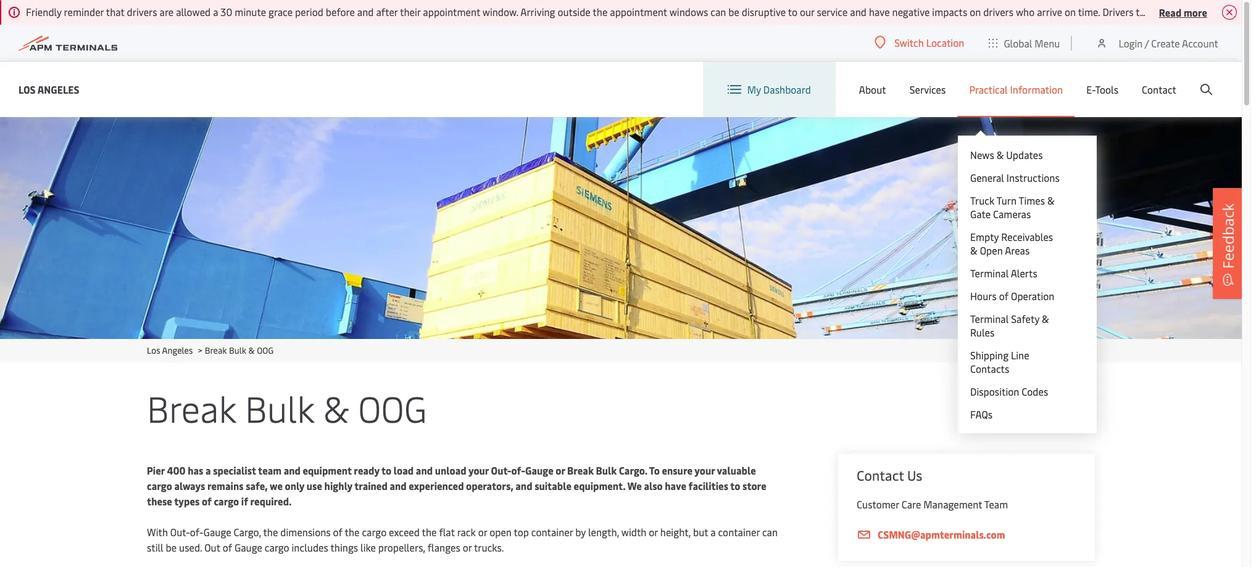 Task type: locate. For each thing, give the bounding box(es) containing it.
0 horizontal spatial out-
[[170, 526, 190, 539]]

break down the >
[[147, 384, 236, 433]]

1 horizontal spatial on
[[1065, 5, 1076, 19]]

shipping line contacts
[[971, 349, 1030, 376]]

0 horizontal spatial los angeles link
[[19, 82, 79, 97]]

/
[[1145, 36, 1149, 50]]

break up equipment.
[[567, 464, 594, 478]]

2 vertical spatial gauge
[[235, 541, 262, 555]]

out- up used.
[[170, 526, 190, 539]]

terminal down "open"
[[971, 267, 1009, 280]]

arrive right "who"
[[1037, 5, 1062, 19]]

terminal alerts link
[[971, 267, 1060, 280]]

1 vertical spatial los angeles link
[[147, 345, 193, 357]]

1 horizontal spatial can
[[762, 526, 778, 539]]

their left "ap"
[[1220, 5, 1240, 19]]

1 horizontal spatial appointment
[[610, 5, 667, 19]]

contact down login / create account link
[[1142, 83, 1177, 96]]

a inside pier 400 has a specialist team and equipment ready to load and unload your out-of-gauge or break bulk cargo. to ensure your valuable cargo always remains safe, we only use highly trained and experienced operators, and suitable equipment. we also have facilities to store these types of cargo if required.
[[206, 464, 211, 478]]

team
[[258, 464, 282, 478]]

truck turn times & gate cameras
[[971, 194, 1055, 221]]

2 vertical spatial bulk
[[596, 464, 617, 478]]

or down rack
[[463, 541, 472, 555]]

1 vertical spatial out-
[[170, 526, 190, 539]]

of- up used.
[[190, 526, 204, 539]]

reminder
[[64, 5, 104, 19]]

2 vertical spatial break
[[567, 464, 594, 478]]

1 vertical spatial los
[[147, 345, 160, 357]]

bulk
[[229, 345, 246, 357], [245, 384, 314, 433], [596, 464, 617, 478]]

have left negative
[[869, 5, 890, 19]]

0 vertical spatial angeles
[[37, 82, 79, 96]]

disposition codes link
[[971, 385, 1060, 399]]

empty
[[971, 230, 999, 244]]

line
[[1011, 349, 1030, 362]]

to
[[649, 464, 660, 478]]

gauge up suitable
[[525, 464, 553, 478]]

1 vertical spatial contact
[[857, 467, 904, 485]]

drivers left are
[[127, 5, 157, 19]]

outside right arriving
[[558, 5, 591, 19]]

codes
[[1022, 385, 1049, 399]]

0 vertical spatial terminal
[[971, 267, 1009, 280]]

on
[[970, 5, 981, 19], [1065, 5, 1076, 19]]

safe,
[[246, 480, 268, 493]]

read
[[1159, 5, 1182, 19]]

angeles
[[37, 82, 79, 96], [162, 345, 193, 357]]

cargo,
[[234, 526, 261, 539]]

0 vertical spatial oog
[[257, 345, 274, 357]]

1 horizontal spatial be
[[729, 5, 739, 19]]

have down the ensure
[[665, 480, 686, 493]]

arrive left more
[[1157, 5, 1182, 19]]

0 horizontal spatial los
[[19, 82, 36, 96]]

1 vertical spatial have
[[665, 480, 686, 493]]

0 horizontal spatial outside
[[558, 5, 591, 19]]

required.
[[250, 495, 292, 509]]

0 horizontal spatial to
[[382, 464, 392, 478]]

can down store on the bottom right of page
[[762, 526, 778, 539]]

cargo up these in the left bottom of the page
[[147, 480, 172, 493]]

2 outside from the left
[[1185, 5, 1217, 19]]

0 horizontal spatial a
[[206, 464, 211, 478]]

& inside truck turn times & gate cameras
[[1048, 194, 1055, 207]]

out- up operators,
[[491, 464, 511, 478]]

grace
[[269, 5, 293, 19]]

a right 'has'
[[206, 464, 211, 478]]

1 horizontal spatial arrive
[[1157, 5, 1182, 19]]

0 horizontal spatial drivers
[[127, 5, 157, 19]]

0 vertical spatial out-
[[491, 464, 511, 478]]

contact up customer
[[857, 467, 904, 485]]

1 their from the left
[[400, 5, 421, 19]]

break inside pier 400 has a specialist team and equipment ready to load and unload your out-of-gauge or break bulk cargo. to ensure your valuable cargo always remains safe, we only use highly trained and experienced operators, and suitable equipment. we also have facilities to store these types of cargo if required.
[[567, 464, 594, 478]]

1 horizontal spatial out-
[[491, 464, 511, 478]]

be left disruptive
[[729, 5, 739, 19]]

of right types
[[202, 495, 212, 509]]

that left 'read'
[[1136, 5, 1154, 19]]

1 horizontal spatial outside
[[1185, 5, 1217, 19]]

can
[[711, 5, 726, 19], [762, 526, 778, 539]]

read more
[[1159, 5, 1207, 19]]

0 vertical spatial gauge
[[525, 464, 553, 478]]

location
[[926, 36, 964, 49]]

gauge
[[525, 464, 553, 478], [204, 526, 231, 539], [235, 541, 262, 555]]

0 vertical spatial of-
[[511, 464, 525, 478]]

appointment left 'window.'
[[423, 5, 480, 19]]

2 your from the left
[[695, 464, 715, 478]]

ap
[[1243, 5, 1251, 19]]

and down load
[[390, 480, 407, 493]]

their right after
[[400, 5, 421, 19]]

on left time.
[[1065, 5, 1076, 19]]

2 horizontal spatial gauge
[[525, 464, 553, 478]]

drivers left "who"
[[983, 5, 1014, 19]]

about button
[[859, 62, 886, 117]]

or up suitable
[[556, 464, 565, 478]]

a left 30
[[213, 5, 218, 19]]

your up operators,
[[468, 464, 489, 478]]

1 vertical spatial a
[[206, 464, 211, 478]]

faqs link
[[971, 408, 1060, 422]]

1 vertical spatial to
[[382, 464, 392, 478]]

of right hours
[[999, 289, 1009, 303]]

drivers
[[127, 5, 157, 19], [983, 5, 1014, 19]]

1 vertical spatial angeles
[[162, 345, 193, 357]]

1 horizontal spatial have
[[869, 5, 890, 19]]

1 horizontal spatial their
[[1220, 5, 1240, 19]]

create
[[1151, 36, 1180, 50]]

2 on from the left
[[1065, 5, 1076, 19]]

a inside with out-of-gauge cargo, the dimensions of the cargo exceed the flat rack or open top container by length, width or height, but a container can still be used. out of gauge cargo includes things like propellers, flanges or trucks.
[[711, 526, 716, 539]]

who
[[1016, 5, 1035, 19]]

close alert image
[[1222, 5, 1237, 20]]

can right windows
[[711, 5, 726, 19]]

cargo down dimensions at the bottom
[[265, 541, 289, 555]]

cargo
[[147, 480, 172, 493], [214, 495, 239, 509], [362, 526, 387, 539], [265, 541, 289, 555]]

1 horizontal spatial container
[[718, 526, 760, 539]]

terminal down hours
[[971, 312, 1009, 326]]

gauge up out
[[204, 526, 231, 539]]

gauge down cargo,
[[235, 541, 262, 555]]

team
[[984, 498, 1008, 512]]

friendly
[[26, 5, 62, 19]]

1 vertical spatial of-
[[190, 526, 204, 539]]

2 horizontal spatial a
[[711, 526, 716, 539]]

oog
[[257, 345, 274, 357], [358, 384, 427, 433]]

or inside pier 400 has a specialist team and equipment ready to load and unload your out-of-gauge or break bulk cargo. to ensure your valuable cargo always remains safe, we only use highly trained and experienced operators, and suitable equipment. we also have facilities to store these types of cargo if required.
[[556, 464, 565, 478]]

contact for contact us
[[857, 467, 904, 485]]

news & updates
[[971, 148, 1043, 162]]

2 vertical spatial a
[[711, 526, 716, 539]]

1 horizontal spatial los
[[147, 345, 160, 357]]

1 vertical spatial break
[[147, 384, 236, 433]]

pier
[[147, 464, 165, 478]]

2 drivers from the left
[[983, 5, 1014, 19]]

0 horizontal spatial contact
[[857, 467, 904, 485]]

container left "by"
[[531, 526, 573, 539]]

hours of operation link
[[971, 289, 1060, 303]]

types
[[174, 495, 200, 509]]

tools
[[1095, 83, 1119, 96]]

to left our
[[788, 5, 798, 19]]

to down valuable
[[730, 480, 740, 493]]

a right but
[[711, 526, 716, 539]]

your up facilities
[[695, 464, 715, 478]]

my dashboard
[[747, 83, 811, 96]]

truck
[[971, 194, 995, 207]]

container right but
[[718, 526, 760, 539]]

0 horizontal spatial gauge
[[204, 526, 231, 539]]

out
[[204, 541, 220, 555]]

angeles for los angeles
[[37, 82, 79, 96]]

1 terminal from the top
[[971, 267, 1009, 280]]

0 vertical spatial bulk
[[229, 345, 246, 357]]

0 horizontal spatial your
[[468, 464, 489, 478]]

0 horizontal spatial container
[[531, 526, 573, 539]]

instructions
[[1007, 171, 1060, 185]]

1 horizontal spatial your
[[695, 464, 715, 478]]

400
[[167, 464, 186, 478]]

1 horizontal spatial drivers
[[983, 5, 1014, 19]]

care
[[902, 498, 921, 512]]

on right impacts
[[970, 5, 981, 19]]

terminal inside the terminal safety & rules
[[971, 312, 1009, 326]]

0 vertical spatial los angeles link
[[19, 82, 79, 97]]

1 container from the left
[[531, 526, 573, 539]]

1 horizontal spatial that
[[1136, 5, 1154, 19]]

appointment left windows
[[610, 5, 667, 19]]

break right the >
[[205, 345, 227, 357]]

0 vertical spatial a
[[213, 5, 218, 19]]

1 horizontal spatial angeles
[[162, 345, 193, 357]]

gate
[[971, 207, 991, 221]]

0 vertical spatial can
[[711, 5, 726, 19]]

and up experienced
[[416, 464, 433, 478]]

0 vertical spatial contact
[[1142, 83, 1177, 96]]

1 horizontal spatial to
[[730, 480, 740, 493]]

csmng@apmterminals.com
[[878, 528, 1005, 542]]

or right rack
[[478, 526, 487, 539]]

1 vertical spatial can
[[762, 526, 778, 539]]

more
[[1184, 5, 1207, 19]]

1 vertical spatial terminal
[[971, 312, 1009, 326]]

my
[[747, 83, 761, 96]]

empty receivables & open areas
[[971, 230, 1053, 257]]

minute
[[235, 5, 266, 19]]

0 horizontal spatial on
[[970, 5, 981, 19]]

gauge inside pier 400 has a specialist team and equipment ready to load and unload your out-of-gauge or break bulk cargo. to ensure your valuable cargo always remains safe, we only use highly trained and experienced operators, and suitable equipment. we also have facilities to store these types of cargo if required.
[[525, 464, 553, 478]]

0 horizontal spatial arrive
[[1037, 5, 1062, 19]]

outside left close alert icon at the right top of the page
[[1185, 5, 1217, 19]]

login / create account
[[1119, 36, 1218, 50]]

2 terminal from the top
[[971, 312, 1009, 326]]

be right still
[[166, 541, 177, 555]]

los angeles
[[19, 82, 79, 96]]

times
[[1019, 194, 1045, 207]]

things
[[330, 541, 358, 555]]

login
[[1119, 36, 1143, 50]]

0 horizontal spatial appointment
[[423, 5, 480, 19]]

2 horizontal spatial to
[[788, 5, 798, 19]]

0 horizontal spatial angeles
[[37, 82, 79, 96]]

global menu button
[[977, 24, 1072, 61]]

of
[[999, 289, 1009, 303], [202, 495, 212, 509], [333, 526, 343, 539], [223, 541, 232, 555]]

appointment
[[423, 5, 480, 19], [610, 5, 667, 19]]

0 vertical spatial los
[[19, 82, 36, 96]]

1 horizontal spatial a
[[213, 5, 218, 19]]

includes
[[292, 541, 328, 555]]

to left load
[[382, 464, 392, 478]]

0 horizontal spatial their
[[400, 5, 421, 19]]

2 that from the left
[[1136, 5, 1154, 19]]

1 horizontal spatial contact
[[1142, 83, 1177, 96]]

experienced
[[409, 480, 464, 493]]

0 horizontal spatial have
[[665, 480, 686, 493]]

contact
[[1142, 83, 1177, 96], [857, 467, 904, 485]]

break
[[205, 345, 227, 357], [147, 384, 236, 433], [567, 464, 594, 478]]

& inside empty receivables & open areas
[[971, 244, 978, 257]]

1 horizontal spatial los angeles link
[[147, 345, 193, 357]]

that right reminder
[[106, 5, 124, 19]]

0 horizontal spatial can
[[711, 5, 726, 19]]

1 appointment from the left
[[423, 5, 480, 19]]

of inside pier 400 has a specialist team and equipment ready to load and unload your out-of-gauge or break bulk cargo. to ensure your valuable cargo always remains safe, we only use highly trained and experienced operators, and suitable equipment. we also have facilities to store these types of cargo if required.
[[202, 495, 212, 509]]

of- up operators,
[[511, 464, 525, 478]]

0 horizontal spatial that
[[106, 5, 124, 19]]

practical information
[[969, 83, 1063, 96]]

customer
[[857, 498, 899, 512]]

1 horizontal spatial of-
[[511, 464, 525, 478]]

0 horizontal spatial be
[[166, 541, 177, 555]]

terminal safety & rules
[[971, 312, 1050, 339]]

highly
[[324, 480, 352, 493]]

and up only
[[284, 464, 301, 478]]

out- inside pier 400 has a specialist team and equipment ready to load and unload your out-of-gauge or break bulk cargo. to ensure your valuable cargo always remains safe, we only use highly trained and experienced operators, and suitable equipment. we also have facilities to store these types of cargo if required.
[[491, 464, 511, 478]]

1 vertical spatial be
[[166, 541, 177, 555]]

terminal safety & rules link
[[971, 312, 1060, 339]]

1 horizontal spatial oog
[[358, 384, 427, 433]]

we
[[270, 480, 283, 493]]

out-
[[491, 464, 511, 478], [170, 526, 190, 539]]

2 their from the left
[[1220, 5, 1240, 19]]

arrive
[[1037, 5, 1062, 19], [1157, 5, 1182, 19]]

0 horizontal spatial of-
[[190, 526, 204, 539]]



Task type: describe. For each thing, give the bounding box(es) containing it.
be inside with out-of-gauge cargo, the dimensions of the cargo exceed the flat rack or open top container by length, width or height, but a container can still be used. out of gauge cargo includes things like propellers, flanges or trucks.
[[166, 541, 177, 555]]

load
[[394, 464, 414, 478]]

terminal for terminal alerts
[[971, 267, 1009, 280]]

bulk inside pier 400 has a specialist team and equipment ready to load and unload your out-of-gauge or break bulk cargo. to ensure your valuable cargo always remains safe, we only use highly trained and experienced operators, and suitable equipment. we also have facilities to store these types of cargo if required.
[[596, 464, 617, 478]]

break bulk image
[[0, 117, 1242, 339]]

account
[[1182, 36, 1218, 50]]

csmng@apmterminals.com link
[[857, 528, 1077, 543]]

equipment.
[[574, 480, 625, 493]]

only
[[285, 480, 304, 493]]

e-
[[1087, 83, 1095, 96]]

open
[[490, 526, 512, 539]]

are
[[160, 5, 174, 19]]

have inside pier 400 has a specialist team and equipment ready to load and unload your out-of-gauge or break bulk cargo. to ensure your valuable cargo always remains safe, we only use highly trained and experienced operators, and suitable equipment. we also have facilities to store these types of cargo if required.
[[665, 480, 686, 493]]

suitable
[[535, 480, 572, 493]]

global menu
[[1004, 36, 1060, 50]]

1 arrive from the left
[[1037, 5, 1062, 19]]

1 outside from the left
[[558, 5, 591, 19]]

practical
[[969, 83, 1008, 96]]

customer care management team
[[857, 498, 1008, 512]]

feedback
[[1218, 204, 1238, 269]]

0 vertical spatial be
[[729, 5, 739, 19]]

propellers,
[[378, 541, 425, 555]]

disposition
[[971, 385, 1020, 399]]

length,
[[588, 526, 619, 539]]

& inside the terminal safety & rules
[[1042, 312, 1050, 326]]

switch
[[895, 36, 924, 49]]

switch location button
[[875, 36, 964, 49]]

1 that from the left
[[106, 5, 124, 19]]

arriving
[[521, 5, 555, 19]]

period
[[295, 5, 323, 19]]

hours of operation
[[971, 289, 1055, 303]]

safety
[[1011, 312, 1040, 326]]

0 horizontal spatial oog
[[257, 345, 274, 357]]

open
[[980, 244, 1003, 257]]

2 appointment from the left
[[610, 5, 667, 19]]

30
[[221, 5, 232, 19]]

updates
[[1007, 148, 1043, 162]]

remains
[[207, 480, 244, 493]]

e-tools button
[[1087, 62, 1119, 117]]

can inside with out-of-gauge cargo, the dimensions of the cargo exceed the flat rack or open top container by length, width or height, but a container can still be used. out of gauge cargo includes things like propellers, flanges or trucks.
[[762, 526, 778, 539]]

menu
[[1035, 36, 1060, 50]]

contact for contact
[[1142, 83, 1177, 96]]

or right width
[[649, 526, 658, 539]]

specialist
[[213, 464, 256, 478]]

general instructions
[[971, 171, 1060, 185]]

information
[[1010, 83, 1063, 96]]

valuable
[[717, 464, 756, 478]]

0 vertical spatial break
[[205, 345, 227, 357]]

alerts
[[1011, 267, 1038, 280]]

service
[[817, 5, 848, 19]]

but
[[693, 526, 708, 539]]

2 vertical spatial to
[[730, 480, 740, 493]]

receivables
[[1002, 230, 1053, 244]]

feedback button
[[1213, 188, 1244, 299]]

1 vertical spatial bulk
[[245, 384, 314, 433]]

practical information button
[[969, 62, 1063, 117]]

out- inside with out-of-gauge cargo, the dimensions of the cargo exceed the flat rack or open top container by length, width or height, but a container can still be used. out of gauge cargo includes things like propellers, flanges or trucks.
[[170, 526, 190, 539]]

flat
[[439, 526, 455, 539]]

operation
[[1011, 289, 1055, 303]]

1 your from the left
[[468, 464, 489, 478]]

and left suitable
[[516, 480, 532, 493]]

break bulk & oog
[[147, 384, 427, 433]]

and right service
[[850, 5, 867, 19]]

cargo up the like
[[362, 526, 387, 539]]

rules
[[971, 326, 995, 339]]

1 drivers from the left
[[127, 5, 157, 19]]

disruptive
[[742, 5, 786, 19]]

also
[[644, 480, 663, 493]]

empty receivables & open areas link
[[971, 230, 1060, 257]]

we
[[627, 480, 642, 493]]

login / create account link
[[1096, 25, 1218, 61]]

of right out
[[223, 541, 232, 555]]

trucks.
[[474, 541, 504, 555]]

global
[[1004, 36, 1032, 50]]

after
[[376, 5, 398, 19]]

1 horizontal spatial gauge
[[235, 541, 262, 555]]

these
[[147, 495, 172, 509]]

news
[[971, 148, 995, 162]]

cargo down the remains
[[214, 495, 239, 509]]

1 vertical spatial gauge
[[204, 526, 231, 539]]

2 container from the left
[[718, 526, 760, 539]]

angeles for los angeles > break bulk & oog
[[162, 345, 193, 357]]

equipment
[[303, 464, 352, 478]]

1 on from the left
[[970, 5, 981, 19]]

of- inside with out-of-gauge cargo, the dimensions of the cargo exceed the flat rack or open top container by length, width or height, but a container can still be used. out of gauge cargo includes things like propellers, flanges or trucks.
[[190, 526, 204, 539]]

about
[[859, 83, 886, 96]]

height,
[[660, 526, 691, 539]]

services button
[[910, 62, 946, 117]]

dashboard
[[763, 83, 811, 96]]

unload
[[435, 464, 466, 478]]

shipping
[[971, 349, 1009, 362]]

2 arrive from the left
[[1157, 5, 1182, 19]]

ready
[[354, 464, 380, 478]]

0 vertical spatial to
[[788, 5, 798, 19]]

cameras
[[993, 207, 1031, 221]]

of- inside pier 400 has a specialist team and equipment ready to load and unload your out-of-gauge or break bulk cargo. to ensure your valuable cargo always remains safe, we only use highly trained and experienced operators, and suitable equipment. we also have facilities to store these types of cargo if required.
[[511, 464, 525, 478]]

top
[[514, 526, 529, 539]]

time.
[[1078, 5, 1100, 19]]

if
[[241, 495, 248, 509]]

like
[[361, 541, 376, 555]]

switch location
[[895, 36, 964, 49]]

los for los angeles > break bulk & oog
[[147, 345, 160, 357]]

my dashboard button
[[728, 62, 811, 117]]

contact us
[[857, 467, 922, 485]]

news & updates link
[[971, 148, 1060, 162]]

>
[[198, 345, 202, 357]]

los for los angeles
[[19, 82, 36, 96]]

of up the things
[[333, 526, 343, 539]]

always
[[174, 480, 205, 493]]

contact button
[[1142, 62, 1177, 117]]

disposition codes
[[971, 385, 1049, 399]]

1 vertical spatial oog
[[358, 384, 427, 433]]

read more button
[[1159, 4, 1207, 20]]

terminal for terminal safety & rules
[[971, 312, 1009, 326]]

pier 400 has a specialist team and equipment ready to load and unload your out-of-gauge or break bulk cargo. to ensure your valuable cargo always remains safe, we only use highly trained and experienced operators, and suitable equipment. we also have facilities to store these types of cargo if required.
[[147, 464, 766, 509]]

drivers
[[1103, 5, 1134, 19]]

store
[[743, 480, 766, 493]]

0 vertical spatial have
[[869, 5, 890, 19]]

with out-of-gauge cargo, the dimensions of the cargo exceed the flat rack or open top container by length, width or height, but a container can still be used. out of gauge cargo includes things like propellers, flanges or trucks.
[[147, 526, 778, 555]]

ensure
[[662, 464, 693, 478]]

facilities
[[689, 480, 728, 493]]

impacts
[[932, 5, 967, 19]]

and left after
[[357, 5, 374, 19]]



Task type: vqa. For each thing, say whether or not it's contained in the screenshot.
truck appointments
no



